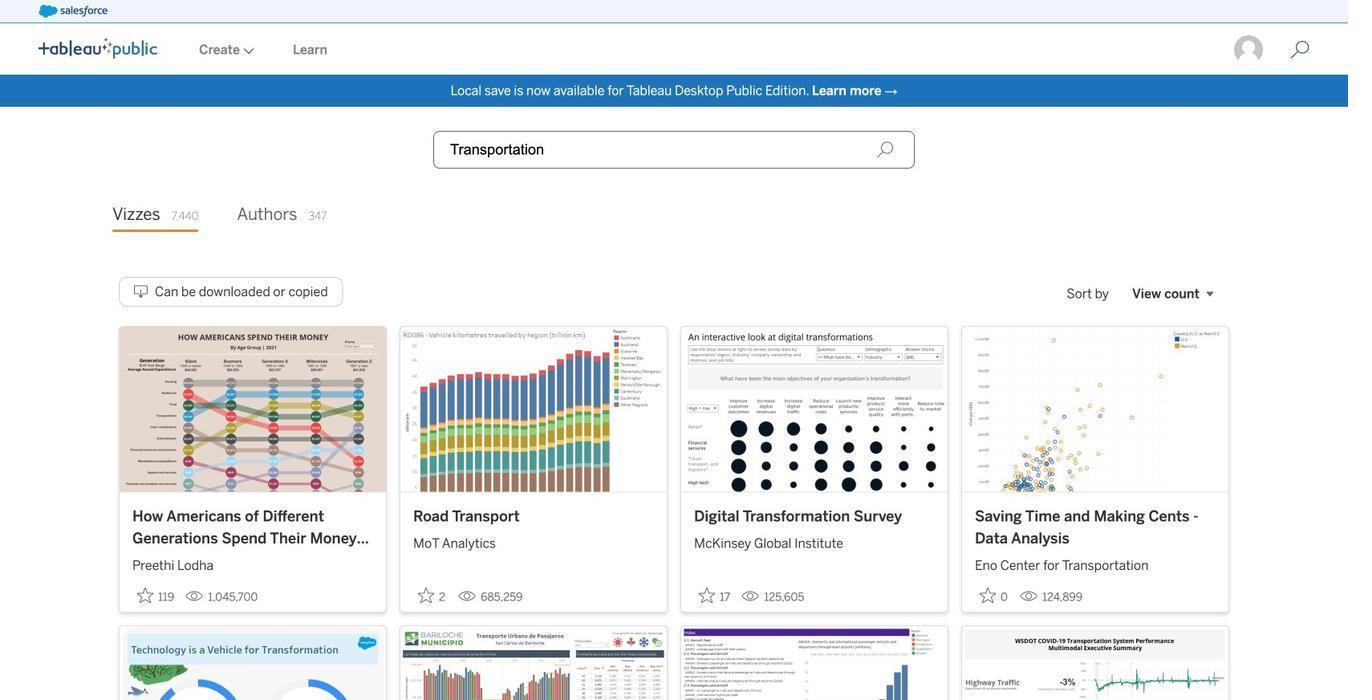 Task type: vqa. For each thing, say whether or not it's contained in the screenshot.
netflix!titles inside the netflix!titles Description
no



Task type: locate. For each thing, give the bounding box(es) containing it.
search image
[[877, 141, 894, 159]]

3 add favorite button from the left
[[695, 583, 736, 609]]

add favorite button for second 'workbook thumbnail' from the left
[[414, 583, 452, 609]]

add favorite image for second 'workbook thumbnail' from the left
[[418, 588, 434, 604]]

0 horizontal spatial add favorite image
[[137, 588, 153, 604]]

go to search image
[[1272, 40, 1330, 59]]

3 add favorite image from the left
[[699, 588, 715, 604]]

1 horizontal spatial add favorite image
[[418, 588, 434, 604]]

add favorite image
[[980, 588, 996, 604]]

add favorite button for 4th 'workbook thumbnail' from left
[[976, 583, 1014, 609]]

add favorite image
[[137, 588, 153, 604], [418, 588, 434, 604], [699, 588, 715, 604]]

1 add favorite button from the left
[[132, 583, 179, 609]]

create image
[[240, 48, 255, 54]]

2 add favorite image from the left
[[418, 588, 434, 604]]

2 add favorite button from the left
[[414, 583, 452, 609]]

add favorite image for second 'workbook thumbnail' from right
[[699, 588, 715, 604]]

salesforce logo image
[[39, 5, 107, 18]]

2 horizontal spatial add favorite image
[[699, 588, 715, 604]]

1 add favorite image from the left
[[137, 588, 153, 604]]

workbook thumbnail image
[[120, 327, 386, 492], [401, 327, 667, 492], [682, 327, 948, 492], [963, 327, 1229, 492]]

Add Favorite button
[[132, 583, 179, 609], [414, 583, 452, 609], [695, 583, 736, 609], [976, 583, 1014, 609]]

add favorite button for second 'workbook thumbnail' from right
[[695, 583, 736, 609]]

4 add favorite button from the left
[[976, 583, 1014, 609]]

3 workbook thumbnail image from the left
[[682, 327, 948, 492]]



Task type: describe. For each thing, give the bounding box(es) containing it.
Search input field
[[434, 131, 915, 169]]

add favorite image for first 'workbook thumbnail'
[[137, 588, 153, 604]]

2 workbook thumbnail image from the left
[[401, 327, 667, 492]]

1 workbook thumbnail image from the left
[[120, 327, 386, 492]]

tara.schultz image
[[1233, 34, 1265, 66]]

4 workbook thumbnail image from the left
[[963, 327, 1229, 492]]

logo image
[[39, 38, 157, 59]]

add favorite button for first 'workbook thumbnail'
[[132, 583, 179, 609]]



